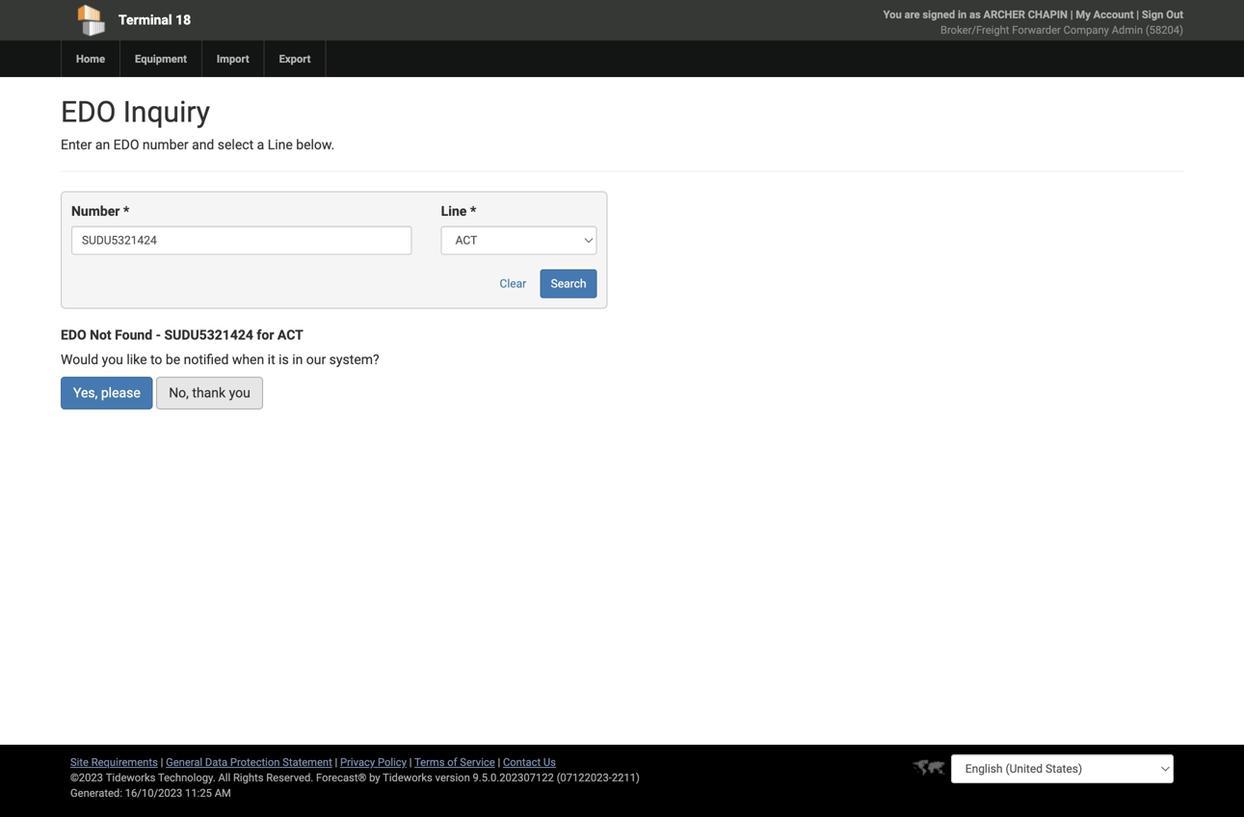 Task type: describe. For each thing, give the bounding box(es) containing it.
chapin
[[1028, 8, 1068, 21]]

below.
[[296, 137, 335, 153]]

1 vertical spatial line
[[441, 203, 467, 219]]

act
[[277, 327, 303, 343]]

terminal 18 link
[[61, 0, 512, 40]]

technology.
[[158, 772, 216, 784]]

general
[[166, 756, 203, 769]]

you
[[883, 8, 902, 21]]

home link
[[61, 40, 120, 77]]

inquiry
[[123, 95, 210, 129]]

is
[[279, 352, 289, 367]]

of
[[447, 756, 457, 769]]

clear
[[500, 277, 526, 290]]

service
[[460, 756, 495, 769]]

us
[[543, 756, 556, 769]]

| up tideworks
[[409, 756, 412, 769]]

in inside edo not found - sudu5321424 for act would you like to be notified when it is in our system?
[[292, 352, 303, 367]]

(07122023-
[[557, 772, 612, 784]]

please
[[101, 385, 140, 401]]

you inside button
[[229, 385, 250, 401]]

found
[[115, 327, 152, 343]]

line inside edo inquiry enter an edo number and select a line below.
[[268, 137, 293, 153]]

©2023 tideworks
[[70, 772, 156, 784]]

am
[[215, 787, 231, 799]]

privacy policy link
[[340, 756, 407, 769]]

forwarder
[[1012, 24, 1061, 36]]

an
[[95, 137, 110, 153]]

sudu5321424
[[164, 327, 253, 343]]

would
[[61, 352, 99, 367]]

(58204)
[[1146, 24, 1184, 36]]

to
[[150, 352, 162, 367]]

equipment
[[135, 53, 187, 65]]

you inside edo not found - sudu5321424 for act would you like to be notified when it is in our system?
[[102, 352, 123, 367]]

terms of service link
[[414, 756, 495, 769]]

number
[[143, 137, 189, 153]]

requirements
[[91, 756, 158, 769]]

1 vertical spatial edo
[[113, 137, 139, 153]]

terms
[[414, 756, 445, 769]]

no, thank you button
[[156, 377, 263, 410]]

site requirements link
[[70, 756, 158, 769]]

| left my
[[1071, 8, 1073, 21]]

version
[[435, 772, 470, 784]]

protection
[[230, 756, 280, 769]]

company
[[1064, 24, 1109, 36]]

broker/freight
[[941, 24, 1010, 36]]

clear button
[[489, 269, 537, 298]]

import link
[[201, 40, 264, 77]]

enter
[[61, 137, 92, 153]]

home
[[76, 53, 105, 65]]

site
[[70, 756, 89, 769]]

forecast®
[[316, 772, 367, 784]]

signed
[[923, 8, 955, 21]]

import
[[217, 53, 249, 65]]

like
[[127, 352, 147, 367]]

11:25
[[185, 787, 212, 799]]

account
[[1094, 8, 1134, 21]]

reserved.
[[266, 772, 313, 784]]

terminal 18
[[119, 12, 191, 28]]

system?
[[329, 352, 379, 367]]

our
[[306, 352, 326, 367]]

be
[[166, 352, 180, 367]]

notified
[[184, 352, 229, 367]]

| up the forecast®
[[335, 756, 338, 769]]



Task type: locate. For each thing, give the bounding box(es) containing it.
it
[[268, 352, 275, 367]]

* for number *
[[123, 203, 129, 219]]

1 vertical spatial in
[[292, 352, 303, 367]]

2 * from the left
[[470, 203, 476, 219]]

0 horizontal spatial in
[[292, 352, 303, 367]]

sign
[[1142, 8, 1164, 21]]

0 vertical spatial edo
[[61, 95, 116, 129]]

terminal
[[119, 12, 172, 28]]

1 vertical spatial you
[[229, 385, 250, 401]]

in left as
[[958, 8, 967, 21]]

edo up would
[[61, 327, 86, 343]]

you are signed in as archer chapin | my account | sign out broker/freight forwarder company admin (58204)
[[883, 8, 1184, 36]]

you right thank
[[229, 385, 250, 401]]

edo inquiry enter an edo number and select a line below.
[[61, 95, 335, 153]]

search button
[[540, 269, 597, 298]]

9.5.0.202307122
[[473, 772, 554, 784]]

all
[[218, 772, 231, 784]]

0 vertical spatial line
[[268, 137, 293, 153]]

export
[[279, 53, 311, 65]]

and
[[192, 137, 214, 153]]

1 horizontal spatial line
[[441, 203, 467, 219]]

are
[[905, 8, 920, 21]]

line
[[268, 137, 293, 153], [441, 203, 467, 219]]

* for line *
[[470, 203, 476, 219]]

privacy
[[340, 756, 375, 769]]

line *
[[441, 203, 476, 219]]

0 horizontal spatial *
[[123, 203, 129, 219]]

no,
[[169, 385, 189, 401]]

in right the is
[[292, 352, 303, 367]]

general data protection statement link
[[166, 756, 332, 769]]

thank
[[192, 385, 226, 401]]

edo up enter
[[61, 95, 116, 129]]

contact
[[503, 756, 541, 769]]

edo inside edo not found - sudu5321424 for act would you like to be notified when it is in our system?
[[61, 327, 86, 343]]

yes, please
[[73, 385, 140, 401]]

yes,
[[73, 385, 98, 401]]

not
[[90, 327, 111, 343]]

you
[[102, 352, 123, 367], [229, 385, 250, 401]]

0 horizontal spatial line
[[268, 137, 293, 153]]

2 vertical spatial edo
[[61, 327, 86, 343]]

2211)
[[612, 772, 640, 784]]

my account link
[[1076, 8, 1134, 21]]

1 horizontal spatial *
[[470, 203, 476, 219]]

equipment link
[[120, 40, 201, 77]]

0 vertical spatial in
[[958, 8, 967, 21]]

policy
[[378, 756, 407, 769]]

by
[[369, 772, 380, 784]]

out
[[1166, 8, 1184, 21]]

0 vertical spatial you
[[102, 352, 123, 367]]

16/10/2023
[[125, 787, 182, 799]]

number *
[[71, 203, 129, 219]]

18
[[176, 12, 191, 28]]

-
[[156, 327, 161, 343]]

rights
[[233, 772, 264, 784]]

| left sign
[[1137, 8, 1139, 21]]

0 horizontal spatial you
[[102, 352, 123, 367]]

Number * text field
[[71, 226, 412, 255]]

yes, please button
[[61, 377, 153, 410]]

1 horizontal spatial in
[[958, 8, 967, 21]]

you left like at the left
[[102, 352, 123, 367]]

edo right an
[[113, 137, 139, 153]]

| left general
[[161, 756, 163, 769]]

edo not found - sudu5321424 for act would you like to be notified when it is in our system?
[[61, 327, 379, 367]]

tideworks
[[383, 772, 433, 784]]

select
[[218, 137, 254, 153]]

1 horizontal spatial you
[[229, 385, 250, 401]]

as
[[970, 8, 981, 21]]

no, thank you
[[169, 385, 250, 401]]

statement
[[283, 756, 332, 769]]

a
[[257, 137, 264, 153]]

in inside you are signed in as archer chapin | my account | sign out broker/freight forwarder company admin (58204)
[[958, 8, 967, 21]]

1 * from the left
[[123, 203, 129, 219]]

number
[[71, 203, 120, 219]]

admin
[[1112, 24, 1143, 36]]

sign out link
[[1142, 8, 1184, 21]]

when
[[232, 352, 264, 367]]

export link
[[264, 40, 325, 77]]

| up 9.5.0.202307122
[[498, 756, 500, 769]]

for
[[257, 327, 274, 343]]

my
[[1076, 8, 1091, 21]]

edo for inquiry
[[61, 95, 116, 129]]

generated:
[[70, 787, 122, 799]]

in
[[958, 8, 967, 21], [292, 352, 303, 367]]

contact us link
[[503, 756, 556, 769]]

search
[[551, 277, 586, 290]]

data
[[205, 756, 228, 769]]

edo for not
[[61, 327, 86, 343]]

archer
[[984, 8, 1025, 21]]

site requirements | general data protection statement | privacy policy | terms of service | contact us ©2023 tideworks technology. all rights reserved. forecast® by tideworks version 9.5.0.202307122 (07122023-2211) generated: 16/10/2023 11:25 am
[[70, 756, 640, 799]]



Task type: vqa. For each thing, say whether or not it's contained in the screenshot.
Sign Out link at the top of page
yes



